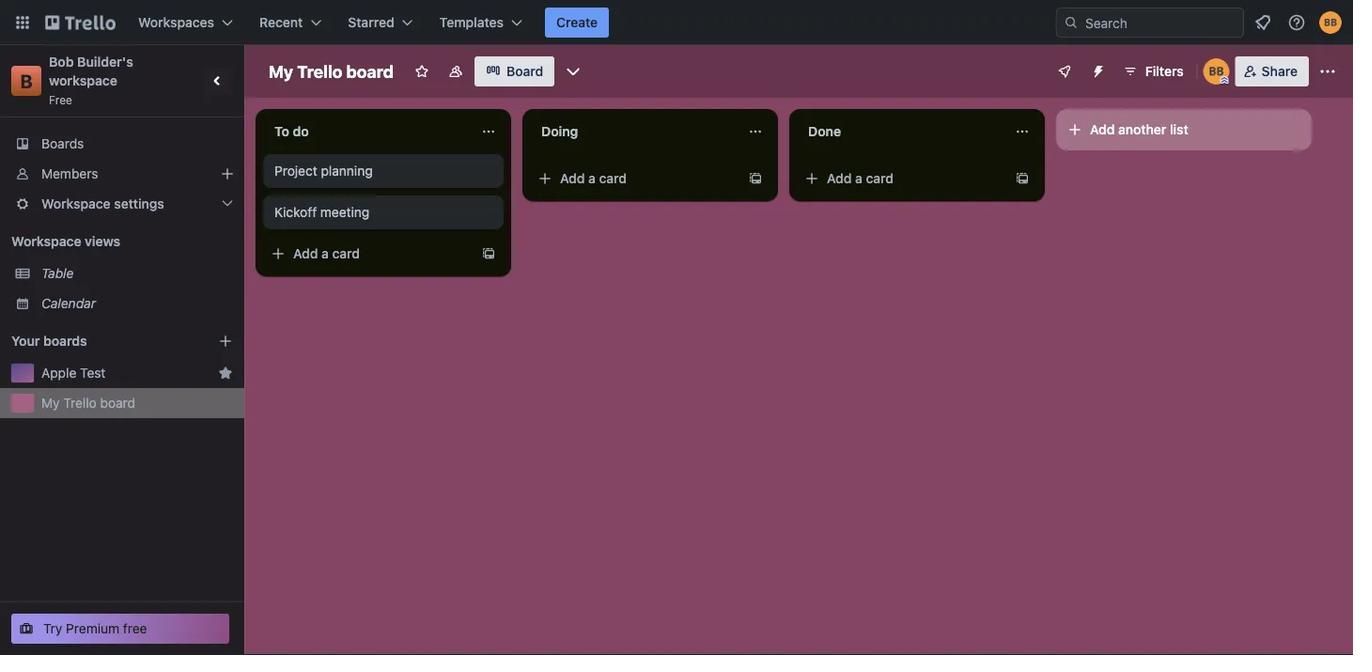 Task type: vqa. For each thing, say whether or not it's contained in the screenshot.
rightmost card
yes



Task type: describe. For each thing, give the bounding box(es) containing it.
try premium free button
[[11, 614, 229, 644]]

Board name text field
[[259, 56, 403, 86]]

card for to do
[[332, 246, 360, 261]]

a for done
[[855, 171, 863, 186]]

planning
[[321, 163, 373, 179]]

your boards
[[11, 333, 87, 349]]

Done text field
[[797, 117, 1004, 147]]

boards
[[43, 333, 87, 349]]

bob builder's workspace link
[[49, 54, 137, 88]]

settings
[[114, 196, 164, 211]]

create
[[556, 15, 598, 30]]

add a card for done
[[827, 171, 894, 186]]

create button
[[545, 8, 609, 38]]

workspace for workspace settings
[[41, 196, 111, 211]]

workspace
[[49, 73, 117, 88]]

share button
[[1236, 56, 1309, 86]]

add a card for doing
[[560, 171, 627, 186]]

add a card for to do
[[293, 246, 360, 261]]

done
[[808, 124, 841, 139]]

views
[[85, 234, 120, 249]]

customize views image
[[564, 62, 583, 81]]

apple
[[41, 365, 76, 381]]

0 notifications image
[[1252, 11, 1274, 34]]

your boards with 2 items element
[[11, 330, 190, 352]]

b
[[20, 70, 32, 92]]

bob builder's workspace free
[[49, 54, 137, 106]]

calendar
[[41, 296, 96, 311]]

add left another
[[1090, 122, 1115, 137]]

workspaces button
[[127, 8, 244, 38]]

add a card button for to do
[[263, 239, 474, 269]]

workspace visible image
[[448, 64, 463, 79]]

1 vertical spatial my
[[41, 395, 60, 411]]

board
[[507, 63, 543, 79]]

your
[[11, 333, 40, 349]]

workspaces
[[138, 15, 214, 30]]

templates button
[[428, 8, 534, 38]]

add for done
[[827, 171, 852, 186]]

boards link
[[0, 129, 244, 159]]

my trello board link
[[41, 394, 233, 413]]

search image
[[1064, 15, 1079, 30]]

project planning
[[274, 163, 373, 179]]

starred button
[[337, 8, 425, 38]]

filters
[[1145, 63, 1184, 79]]

trello inside my trello board link
[[63, 395, 97, 411]]

try
[[43, 621, 62, 636]]

kickoff meeting
[[274, 204, 370, 220]]

bob builder (bobbuilder40) image
[[1320, 11, 1342, 34]]

workspace navigation collapse icon image
[[205, 68, 231, 94]]

add board image
[[218, 334, 233, 349]]

add for to do
[[293, 246, 318, 261]]

power ups image
[[1057, 64, 1072, 79]]

1 vertical spatial my trello board
[[41, 395, 135, 411]]

to do
[[274, 124, 309, 139]]

board link
[[475, 56, 555, 86]]

Search field
[[1079, 8, 1243, 37]]

add for doing
[[560, 171, 585, 186]]

project planning link
[[274, 162, 492, 180]]

recent
[[259, 15, 303, 30]]

test
[[80, 365, 106, 381]]

open information menu image
[[1288, 13, 1306, 32]]

add another list
[[1090, 122, 1189, 137]]

workspace for workspace views
[[11, 234, 81, 249]]



Task type: locate. For each thing, give the bounding box(es) containing it.
1 vertical spatial workspace
[[11, 234, 81, 249]]

1 horizontal spatial card
[[599, 171, 627, 186]]

add a card button for done
[[797, 164, 1008, 194]]

workspace settings
[[41, 196, 164, 211]]

apple test link
[[41, 364, 211, 383]]

add a card button down done text field
[[797, 164, 1008, 194]]

my trello board down starred
[[269, 61, 394, 81]]

board inside my trello board text box
[[346, 61, 394, 81]]

card down meeting
[[332, 246, 360, 261]]

add down done
[[827, 171, 852, 186]]

a for to do
[[322, 246, 329, 261]]

add
[[1090, 122, 1115, 137], [560, 171, 585, 186], [827, 171, 852, 186], [293, 246, 318, 261]]

workspace
[[41, 196, 111, 211], [11, 234, 81, 249]]

create from template… image for to do
[[481, 246, 496, 261]]

free
[[49, 93, 72, 106]]

workspace down members
[[41, 196, 111, 211]]

0 horizontal spatial add a card
[[293, 246, 360, 261]]

0 vertical spatial my
[[269, 61, 293, 81]]

a
[[588, 171, 596, 186], [855, 171, 863, 186], [322, 246, 329, 261]]

workspace settings button
[[0, 189, 244, 219]]

0 vertical spatial trello
[[297, 61, 342, 81]]

a down doing text field
[[588, 171, 596, 186]]

trello
[[297, 61, 342, 81], [63, 395, 97, 411]]

add a card button for doing
[[530, 164, 741, 194]]

trello inside my trello board text box
[[297, 61, 342, 81]]

0 horizontal spatial my trello board
[[41, 395, 135, 411]]

To do text field
[[263, 117, 470, 147]]

free
[[123, 621, 147, 636]]

0 horizontal spatial board
[[100, 395, 135, 411]]

board down apple test link on the bottom left
[[100, 395, 135, 411]]

recent button
[[248, 8, 333, 38]]

my inside text box
[[269, 61, 293, 81]]

0 horizontal spatial a
[[322, 246, 329, 261]]

my trello board down test
[[41, 395, 135, 411]]

try premium free
[[43, 621, 147, 636]]

2 horizontal spatial add a card
[[827, 171, 894, 186]]

board
[[346, 61, 394, 81], [100, 395, 135, 411]]

table link
[[41, 264, 233, 283]]

b link
[[11, 66, 41, 96]]

bob builder (bobbuilder40) image
[[1204, 58, 1230, 85]]

list
[[1170, 122, 1189, 137]]

my
[[269, 61, 293, 81], [41, 395, 60, 411]]

do
[[293, 124, 309, 139]]

share
[[1262, 63, 1298, 79]]

trello down the recent dropdown button at the top left
[[297, 61, 342, 81]]

add down 'kickoff'
[[293, 246, 318, 261]]

board inside my trello board link
[[100, 395, 135, 411]]

builder's
[[77, 54, 133, 70]]

a down done text field
[[855, 171, 863, 186]]

filters button
[[1117, 56, 1190, 86]]

0 vertical spatial workspace
[[41, 196, 111, 211]]

1 horizontal spatial my
[[269, 61, 293, 81]]

0 horizontal spatial my
[[41, 395, 60, 411]]

my trello board inside text box
[[269, 61, 394, 81]]

Doing text field
[[530, 117, 737, 147]]

add a card button
[[530, 164, 741, 194], [797, 164, 1008, 194], [263, 239, 474, 269]]

0 vertical spatial board
[[346, 61, 394, 81]]

starred icon image
[[218, 366, 233, 381]]

automation image
[[1083, 56, 1110, 83]]

add a card down done
[[827, 171, 894, 186]]

this member is an admin of this board. image
[[1221, 76, 1229, 85]]

0 horizontal spatial create from template… image
[[481, 246, 496, 261]]

card down done text field
[[866, 171, 894, 186]]

1 horizontal spatial create from template… image
[[748, 171, 763, 186]]

card
[[599, 171, 627, 186], [866, 171, 894, 186], [332, 246, 360, 261]]

members link
[[0, 159, 244, 189]]

star or unstar board image
[[414, 64, 429, 79]]

1 vertical spatial board
[[100, 395, 135, 411]]

back to home image
[[45, 8, 116, 38]]

workspace inside dropdown button
[[41, 196, 111, 211]]

starred
[[348, 15, 394, 30]]

1 horizontal spatial my trello board
[[269, 61, 394, 81]]

trello down apple test
[[63, 395, 97, 411]]

kickoff meeting link
[[274, 203, 492, 222]]

workspace views
[[11, 234, 120, 249]]

create from template… image for doing
[[748, 171, 763, 186]]

my trello board
[[269, 61, 394, 81], [41, 395, 135, 411]]

0 horizontal spatial add a card button
[[263, 239, 474, 269]]

add a card button down kickoff meeting link
[[263, 239, 474, 269]]

2 horizontal spatial a
[[855, 171, 863, 186]]

add another list button
[[1056, 109, 1312, 150]]

2 horizontal spatial add a card button
[[797, 164, 1008, 194]]

doing
[[541, 124, 578, 139]]

a for doing
[[588, 171, 596, 186]]

add a card
[[560, 171, 627, 186], [827, 171, 894, 186], [293, 246, 360, 261]]

2 horizontal spatial card
[[866, 171, 894, 186]]

boards
[[41, 136, 84, 151]]

premium
[[66, 621, 120, 636]]

add a card button down doing text field
[[530, 164, 741, 194]]

show menu image
[[1319, 62, 1337, 81]]

table
[[41, 266, 74, 281]]

card for doing
[[599, 171, 627, 186]]

another
[[1119, 122, 1167, 137]]

1 horizontal spatial add a card
[[560, 171, 627, 186]]

my down recent
[[269, 61, 293, 81]]

0 vertical spatial my trello board
[[269, 61, 394, 81]]

apple test
[[41, 365, 106, 381]]

1 horizontal spatial add a card button
[[530, 164, 741, 194]]

kickoff
[[274, 204, 317, 220]]

create from template… image
[[1015, 171, 1030, 186]]

1 horizontal spatial a
[[588, 171, 596, 186]]

project
[[274, 163, 317, 179]]

1 horizontal spatial trello
[[297, 61, 342, 81]]

create from template… image
[[748, 171, 763, 186], [481, 246, 496, 261]]

1 vertical spatial trello
[[63, 395, 97, 411]]

templates
[[440, 15, 504, 30]]

bob
[[49, 54, 74, 70]]

add down doing
[[560, 171, 585, 186]]

card down doing text field
[[599, 171, 627, 186]]

calendar link
[[41, 294, 233, 313]]

members
[[41, 166, 98, 181]]

0 horizontal spatial trello
[[63, 395, 97, 411]]

board down starred
[[346, 61, 394, 81]]

primary element
[[0, 0, 1353, 45]]

0 vertical spatial create from template… image
[[748, 171, 763, 186]]

1 horizontal spatial board
[[346, 61, 394, 81]]

1 vertical spatial create from template… image
[[481, 246, 496, 261]]

add a card down doing
[[560, 171, 627, 186]]

card for done
[[866, 171, 894, 186]]

to
[[274, 124, 289, 139]]

my down apple on the bottom
[[41, 395, 60, 411]]

meeting
[[320, 204, 370, 220]]

workspace up table at top left
[[11, 234, 81, 249]]

0 horizontal spatial card
[[332, 246, 360, 261]]

a down kickoff meeting
[[322, 246, 329, 261]]

add a card down kickoff meeting
[[293, 246, 360, 261]]



